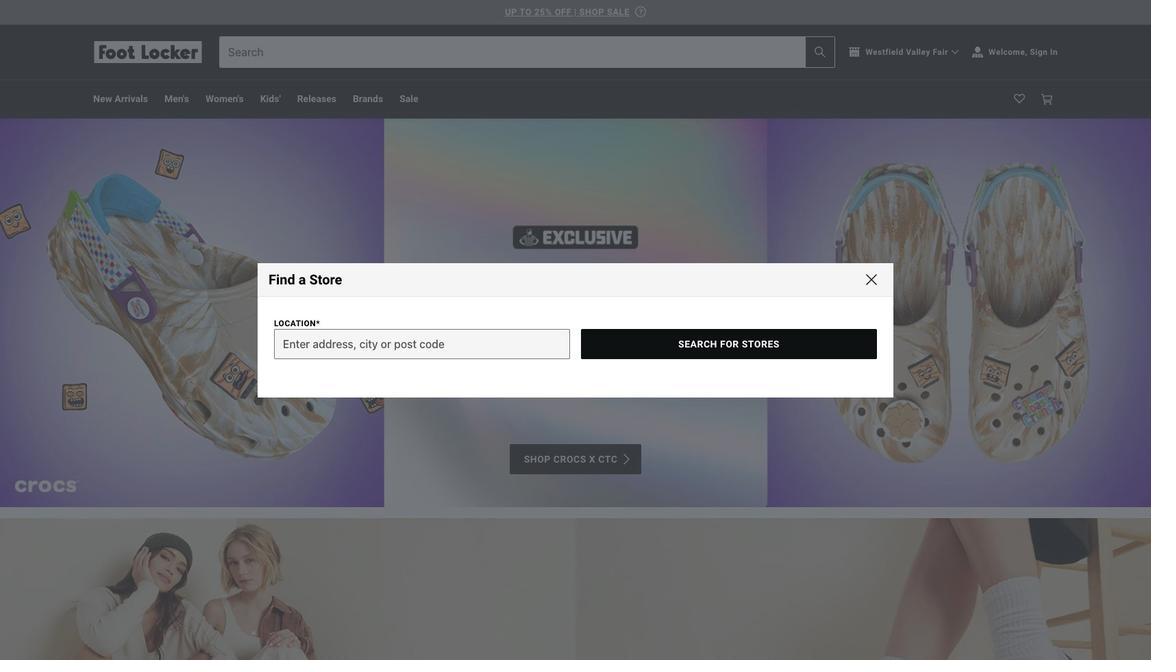 Task type: locate. For each thing, give the bounding box(es) containing it.
cart: 0 items image
[[1042, 94, 1053, 105]]

more information about up to 25% off | shop sale promotion image
[[635, 6, 646, 17]]

None search field
[[263, 318, 877, 370]]

None search field
[[219, 36, 836, 68]]

close find a store image
[[866, 274, 877, 285]]

toolbar
[[93, 80, 769, 118]]

dialog
[[258, 263, 894, 397]]

primary element
[[82, 80, 1069, 118]]



Task type: describe. For each thing, give the bounding box(es) containing it.
my favorites image
[[1014, 94, 1025, 105]]

search submit image
[[815, 46, 826, 57]]

Search search field
[[220, 37, 835, 67]]

add some flavor to your day-to-day look with these cinnamon toasted crocs. shop crocs x ctc image
[[0, 118, 1151, 507]]

this month, it's all about premium styles she loves. shop women's image
[[0, 518, 1151, 660]]

foot locker logo links to the home page image
[[93, 41, 203, 63]]

Enter address, city or post code search field
[[274, 329, 570, 359]]



Task type: vqa. For each thing, say whether or not it's contained in the screenshot.
This month, it's all about premium styles she loves. Shop Women's image
yes



